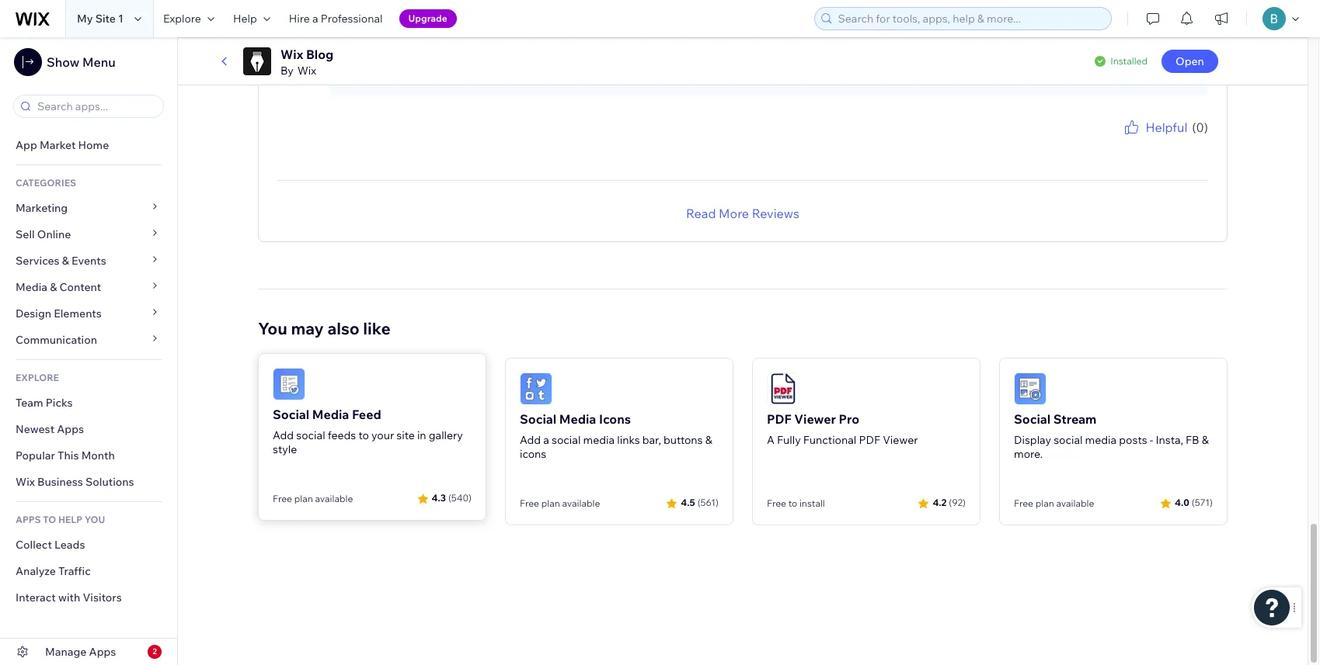 Task type: vqa. For each thing, say whether or not it's contained in the screenshot.


Task type: locate. For each thing, give the bounding box(es) containing it.
0 horizontal spatial to
[[359, 429, 369, 443]]

plan down icons
[[541, 498, 560, 509]]

0 horizontal spatial free plan available
[[273, 493, 353, 505]]

& right buttons
[[705, 433, 712, 447]]

social down stream
[[1054, 433, 1083, 447]]

free for social media icons
[[520, 498, 539, 509]]

your left site
[[371, 429, 394, 443]]

social media feed add social feeds to your site in gallery style
[[273, 407, 463, 457]]

0 vertical spatial pdf
[[767, 412, 792, 427]]

a inside social media icons add a social media links bar, buttons & icons
[[543, 433, 549, 447]]

site
[[95, 12, 116, 26]]

social for social stream
[[1014, 412, 1051, 427]]

1 horizontal spatial team
[[420, 35, 448, 49]]

free
[[273, 493, 292, 505], [520, 498, 539, 509], [767, 498, 786, 509], [1014, 498, 1034, 509]]

add down social media icons logo
[[520, 433, 541, 447]]

more.
[[1014, 447, 1043, 461]]

social for social media icons
[[520, 412, 557, 427]]

marketing link
[[0, 195, 177, 221]]

popular
[[16, 449, 55, 463]]

a
[[767, 433, 775, 447]]

1 vertical spatial pdf
[[859, 433, 880, 447]]

social down social media icons logo
[[520, 412, 557, 427]]

1 horizontal spatial available
[[562, 498, 600, 509]]

0 horizontal spatial social
[[273, 407, 309, 422]]

market
[[40, 138, 76, 152]]

Search apps... field
[[33, 96, 159, 117]]

apps up this
[[57, 423, 84, 437]]

wix up by
[[281, 47, 303, 62]]

team down upgrade button
[[420, 35, 448, 49]]

0 horizontal spatial a
[[312, 12, 318, 26]]

apps for newest apps
[[57, 423, 84, 437]]

a right hire
[[312, 12, 318, 26]]

installed
[[1111, 55, 1148, 67]]

(0)
[[1192, 119, 1208, 135]]

media down icons
[[583, 433, 615, 447]]

plan down more.
[[1036, 498, 1054, 509]]

media
[[16, 281, 47, 295], [312, 407, 349, 422], [559, 412, 596, 427]]

wix right by
[[297, 64, 316, 78]]

social for social media feed
[[273, 407, 309, 422]]

1 vertical spatial to
[[789, 498, 797, 509]]

0 horizontal spatial add
[[273, 429, 294, 443]]

media inside sidebar element
[[16, 281, 47, 295]]

media inside 'social media feed add social feeds to your site in gallery style'
[[312, 407, 349, 422]]

1 horizontal spatial a
[[543, 433, 549, 447]]

analyze traffic link
[[0, 559, 177, 585]]

1 horizontal spatial apps
[[89, 646, 116, 660]]

interact
[[16, 591, 56, 605]]

help
[[58, 514, 82, 526]]

1 horizontal spatial add
[[520, 433, 541, 447]]

available for display
[[1056, 498, 1094, 509]]

0 horizontal spatial social
[[296, 429, 325, 443]]

viewer right functional
[[883, 433, 918, 447]]

manage apps
[[45, 646, 116, 660]]

visitors
[[83, 591, 122, 605]]

media left posts
[[1085, 433, 1117, 447]]

4.3
[[432, 493, 446, 504]]

wix inside wix business solutions link
[[16, 476, 35, 490]]

2 horizontal spatial social
[[1054, 433, 1083, 447]]

1 vertical spatial apps
[[89, 646, 116, 660]]

for
[[1132, 136, 1144, 148]]

team picks
[[16, 396, 73, 410]]

team inside sidebar element
[[16, 396, 43, 410]]

social stream logo image
[[1014, 373, 1047, 405]]

my site 1
[[77, 12, 123, 26]]

add inside 'social media feed add social feeds to your site in gallery style'
[[273, 429, 294, 443]]

add
[[273, 429, 294, 443], [520, 433, 541, 447]]

& left content
[[50, 281, 57, 295]]

social inside 'social media feed add social feeds to your site in gallery style'
[[296, 429, 325, 443]]

wix team
[[399, 35, 448, 49]]

your right for
[[1146, 136, 1166, 148]]

social media icons add a social media links bar, buttons & icons
[[520, 412, 712, 461]]

social left feeds
[[296, 429, 325, 443]]

icons
[[599, 412, 631, 427]]

marketing
[[16, 201, 68, 215]]

1 horizontal spatial plan
[[541, 498, 560, 509]]

social inside 'social media feed add social feeds to your site in gallery style'
[[273, 407, 309, 422]]

install
[[800, 498, 825, 509]]

free plan available
[[273, 493, 353, 505], [520, 498, 600, 509], [1014, 498, 1094, 509]]

0 horizontal spatial pdf
[[767, 412, 792, 427]]

sell
[[16, 228, 35, 242]]

free down icons
[[520, 498, 539, 509]]

1 vertical spatial team
[[16, 396, 43, 410]]

home
[[78, 138, 109, 152]]

you may also like
[[258, 318, 391, 339]]

wix business solutions
[[16, 476, 134, 490]]

helpful button
[[1122, 118, 1188, 136]]

0 horizontal spatial team
[[16, 396, 43, 410]]

0 horizontal spatial media
[[583, 433, 615, 447]]

newest apps
[[16, 423, 84, 437]]

wix down upgrade button
[[399, 35, 418, 49]]

& left events
[[62, 254, 69, 268]]

elements
[[54, 307, 102, 321]]

analyze
[[16, 565, 56, 579]]

2 horizontal spatial media
[[559, 412, 596, 427]]

blog
[[306, 47, 334, 62]]

media up feeds
[[312, 407, 349, 422]]

2 horizontal spatial plan
[[1036, 498, 1054, 509]]

free for social media feed
[[273, 493, 292, 505]]

media inside social media icons add a social media links bar, buttons & icons
[[559, 412, 596, 427]]

by
[[281, 64, 294, 78]]

free plan available for feed
[[273, 493, 353, 505]]

this
[[58, 449, 79, 463]]

feedback
[[1168, 136, 1208, 148]]

media inside social media icons add a social media links bar, buttons & icons
[[583, 433, 615, 447]]

wix for business
[[16, 476, 35, 490]]

pdf down pro
[[859, 433, 880, 447]]

free left install
[[767, 498, 786, 509]]

4.0 (571)
[[1175, 497, 1213, 509]]

to left install
[[789, 498, 797, 509]]

1 vertical spatial your
[[371, 429, 394, 443]]

apps
[[57, 423, 84, 437], [89, 646, 116, 660]]

add inside social media icons add a social media links bar, buttons & icons
[[520, 433, 541, 447]]

available down social stream display social media posts - insta, fb & more.
[[1056, 498, 1094, 509]]

free down style on the bottom
[[273, 493, 292, 505]]

show menu button
[[14, 48, 116, 76]]

available down social media icons add a social media links bar, buttons & icons
[[562, 498, 600, 509]]

0 horizontal spatial your
[[371, 429, 394, 443]]

wix
[[399, 35, 418, 49], [281, 47, 303, 62], [297, 64, 316, 78], [16, 476, 35, 490]]

available down feeds
[[315, 493, 353, 505]]

collect leads link
[[0, 532, 177, 559]]

more
[[719, 206, 749, 221]]

1 horizontal spatial viewer
[[883, 433, 918, 447]]

fully
[[777, 433, 801, 447]]

free down more.
[[1014, 498, 1034, 509]]

wix blog logo image
[[243, 47, 271, 75]]

plan down style on the bottom
[[294, 493, 313, 505]]

social
[[296, 429, 325, 443], [552, 433, 581, 447], [1054, 433, 1083, 447]]

1 horizontal spatial social
[[552, 433, 581, 447]]

social right icons
[[552, 433, 581, 447]]

wix down popular
[[16, 476, 35, 490]]

add down social media feed logo at the bottom of the page
[[273, 429, 294, 443]]

interact with visitors link
[[0, 585, 177, 612]]

posts
[[1119, 433, 1147, 447]]

0 vertical spatial a
[[312, 12, 318, 26]]

0 horizontal spatial media
[[16, 281, 47, 295]]

1 horizontal spatial to
[[789, 498, 797, 509]]

0 horizontal spatial apps
[[57, 423, 84, 437]]

also
[[327, 318, 360, 339]]

free plan available down style on the bottom
[[273, 493, 353, 505]]

0 vertical spatial viewer
[[794, 412, 836, 427]]

free plan available down icons
[[520, 498, 600, 509]]

2 horizontal spatial available
[[1056, 498, 1094, 509]]

open
[[1176, 54, 1204, 68]]

viewer up functional
[[794, 412, 836, 427]]

apps to help you
[[16, 514, 105, 526]]

1 horizontal spatial media
[[312, 407, 349, 422]]

0 horizontal spatial available
[[315, 493, 353, 505]]

social up display
[[1014, 412, 1051, 427]]

month
[[81, 449, 115, 463]]

social inside social media icons add a social media links bar, buttons & icons
[[552, 433, 581, 447]]

2 horizontal spatial free plan available
[[1014, 498, 1094, 509]]

1 vertical spatial a
[[543, 433, 549, 447]]

bar,
[[642, 433, 661, 447]]

apps right the manage
[[89, 646, 116, 660]]

1 horizontal spatial free plan available
[[520, 498, 600, 509]]

free plan available down more.
[[1014, 498, 1094, 509]]

popular this month link
[[0, 443, 177, 469]]

a inside hire a professional link
[[312, 12, 318, 26]]

0 vertical spatial apps
[[57, 423, 84, 437]]

free to install
[[767, 498, 825, 509]]

popular this month
[[16, 449, 115, 463]]

media up design
[[16, 281, 47, 295]]

social inside social media icons add a social media links bar, buttons & icons
[[520, 412, 557, 427]]

2 media from the left
[[1085, 433, 1117, 447]]

1 horizontal spatial social
[[520, 412, 557, 427]]

professional
[[321, 12, 383, 26]]

0 horizontal spatial viewer
[[794, 412, 836, 427]]

explore
[[16, 372, 59, 384]]

team down explore
[[16, 396, 43, 410]]

online
[[37, 228, 71, 242]]

1 media from the left
[[583, 433, 615, 447]]

1 horizontal spatial your
[[1146, 136, 1166, 148]]

1 horizontal spatial media
[[1085, 433, 1117, 447]]

newest apps link
[[0, 417, 177, 443]]

free for pdf viewer pro
[[767, 498, 786, 509]]

plan for display
[[1036, 498, 1054, 509]]

plan
[[294, 493, 313, 505], [541, 498, 560, 509], [1036, 498, 1054, 509]]

social stream display social media posts - insta, fb & more.
[[1014, 412, 1209, 461]]

0 vertical spatial to
[[359, 429, 369, 443]]

0 horizontal spatial plan
[[294, 493, 313, 505]]

pdf viewer pro logo image
[[767, 373, 800, 405]]

media left icons
[[559, 412, 596, 427]]

display
[[1014, 433, 1051, 447]]

your inside 'social media feed add social feeds to your site in gallery style'
[[371, 429, 394, 443]]

to down feed in the bottom left of the page
[[359, 429, 369, 443]]

&
[[62, 254, 69, 268], [50, 281, 57, 295], [705, 433, 712, 447], [1202, 433, 1209, 447]]

show
[[47, 54, 80, 70]]

pdf
[[767, 412, 792, 427], [859, 433, 880, 447]]

help
[[233, 12, 257, 26]]

2 horizontal spatial social
[[1014, 412, 1051, 427]]

social inside social stream display social media posts - insta, fb & more.
[[1014, 412, 1051, 427]]

& right fb
[[1202, 433, 1209, 447]]

a down social media icons logo
[[543, 433, 549, 447]]

social down social media feed logo at the bottom of the page
[[273, 407, 309, 422]]

plan for icons
[[541, 498, 560, 509]]

& inside social media icons add a social media links bar, buttons & icons
[[705, 433, 712, 447]]

pdf up a
[[767, 412, 792, 427]]



Task type: describe. For each thing, give the bounding box(es) containing it.
0 vertical spatial your
[[1146, 136, 1166, 148]]

stream
[[1054, 412, 1097, 427]]

team picks link
[[0, 390, 177, 417]]

social media feed logo image
[[273, 368, 305, 401]]

media & content link
[[0, 274, 177, 301]]

hire a professional link
[[280, 0, 392, 37]]

Search for tools, apps, help & more... field
[[833, 8, 1107, 30]]

design elements link
[[0, 301, 177, 327]]

with
[[58, 591, 80, 605]]

& inside social stream display social media posts - insta, fb & more.
[[1202, 433, 1209, 447]]

social inside social stream display social media posts - insta, fb & more.
[[1054, 433, 1083, 447]]

design
[[16, 307, 51, 321]]

insta,
[[1156, 433, 1183, 447]]

solutions
[[85, 476, 134, 490]]

helpful
[[1146, 119, 1188, 135]]

& inside services & events link
[[62, 254, 69, 268]]

1 vertical spatial viewer
[[883, 433, 918, 447]]

upgrade
[[408, 12, 447, 24]]

free for social stream
[[1014, 498, 1034, 509]]

(540)
[[448, 493, 472, 504]]

may
[[291, 318, 324, 339]]

w i image
[[347, 35, 385, 72]]

1
[[118, 12, 123, 26]]

newest
[[16, 423, 54, 437]]

pdf viewer pro a fully functional pdf viewer
[[767, 412, 918, 447]]

functional
[[803, 433, 857, 447]]

to inside 'social media feed add social feeds to your site in gallery style'
[[359, 429, 369, 443]]

sidebar element
[[0, 37, 178, 666]]

style
[[273, 443, 297, 457]]

add for social media feed
[[273, 429, 294, 443]]

links
[[617, 433, 640, 447]]

app
[[16, 138, 37, 152]]

2
[[152, 647, 157, 657]]

pro
[[839, 412, 860, 427]]

hire a professional
[[289, 12, 383, 26]]

read more reviews
[[686, 206, 800, 221]]

& inside media & content link
[[50, 281, 57, 295]]

open button
[[1162, 50, 1218, 73]]

read more reviews button
[[686, 204, 800, 223]]

you
[[84, 514, 105, 526]]

menu
[[82, 54, 116, 70]]

services & events link
[[0, 248, 177, 274]]

feeds
[[328, 429, 356, 443]]

media for social media icons
[[559, 412, 596, 427]]

to
[[43, 514, 56, 526]]

communication
[[16, 333, 100, 347]]

thank
[[1085, 136, 1112, 148]]

help button
[[224, 0, 280, 37]]

add for social media icons
[[520, 433, 541, 447]]

apps for manage apps
[[89, 646, 116, 660]]

you
[[1114, 136, 1130, 148]]

wix blog by wix
[[281, 47, 334, 78]]

plan for feed
[[294, 493, 313, 505]]

my
[[77, 12, 93, 26]]

free plan available for display
[[1014, 498, 1094, 509]]

4.0
[[1175, 497, 1190, 509]]

analyze traffic
[[16, 565, 91, 579]]

media inside social stream display social media posts - insta, fb & more.
[[1085, 433, 1117, 447]]

business
[[37, 476, 83, 490]]

services & events
[[16, 254, 106, 268]]

available for feed
[[315, 493, 353, 505]]

interact with visitors
[[16, 591, 122, 605]]

free plan available for icons
[[520, 498, 600, 509]]

-
[[1150, 433, 1153, 447]]

4.2
[[933, 497, 947, 509]]

4.5 (561)
[[681, 497, 719, 509]]

sell online
[[16, 228, 71, 242]]

explore
[[163, 12, 201, 26]]

thank you for your feedback
[[1085, 136, 1208, 148]]

4.3 (540)
[[432, 493, 472, 504]]

buttons
[[664, 433, 703, 447]]

media for social media feed
[[312, 407, 349, 422]]

app market home
[[16, 138, 109, 152]]

wix for blog
[[281, 47, 303, 62]]

(561)
[[698, 497, 719, 509]]

wix for team
[[399, 35, 418, 49]]

gallery
[[429, 429, 463, 443]]

show menu
[[47, 54, 116, 70]]

upgrade button
[[399, 9, 457, 28]]

app market home link
[[0, 132, 177, 159]]

available for icons
[[562, 498, 600, 509]]

collect leads
[[16, 539, 85, 553]]

events
[[72, 254, 106, 268]]

like
[[363, 318, 391, 339]]

social media icons logo image
[[520, 373, 553, 405]]

fb
[[1186, 433, 1200, 447]]

site
[[397, 429, 415, 443]]

categories
[[16, 177, 76, 189]]

you
[[258, 318, 287, 339]]

feed
[[352, 407, 381, 422]]

4.5
[[681, 497, 695, 509]]

1 horizontal spatial pdf
[[859, 433, 880, 447]]

hire
[[289, 12, 310, 26]]

collect
[[16, 539, 52, 553]]

wix business solutions link
[[0, 469, 177, 496]]

icons
[[520, 447, 546, 461]]

picks
[[46, 396, 73, 410]]

in
[[417, 429, 426, 443]]

manage
[[45, 646, 87, 660]]

0 vertical spatial team
[[420, 35, 448, 49]]



